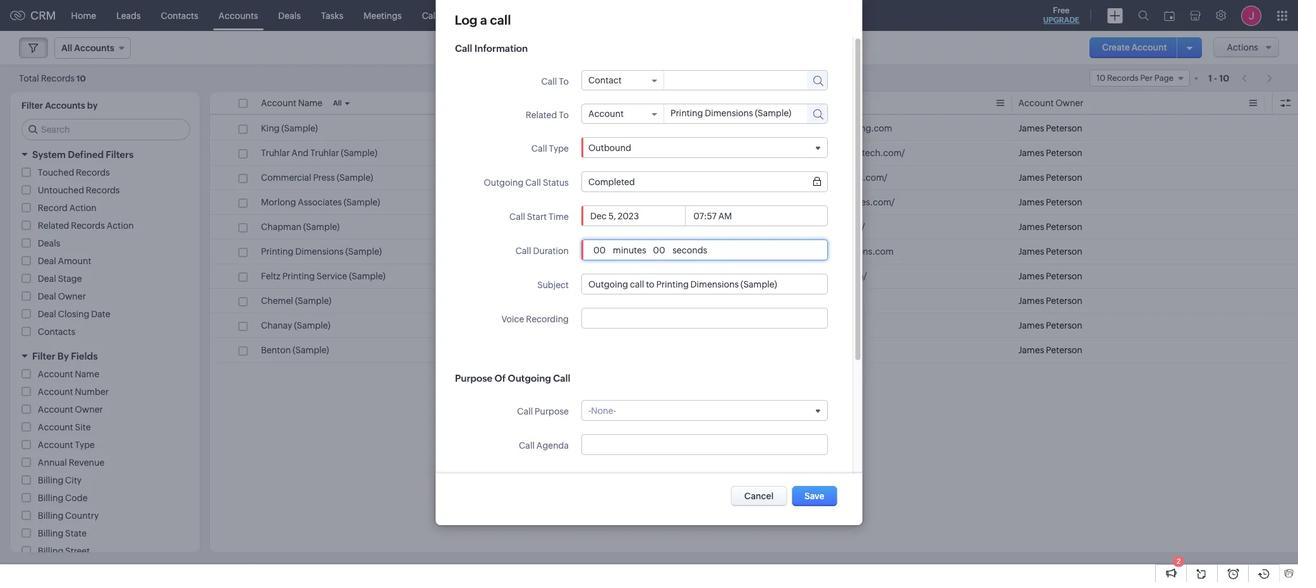 Task type: describe. For each thing, give the bounding box(es) containing it.
outgoing call status
[[483, 178, 569, 188]]

records for total
[[41, 73, 75, 83]]

chapman
[[261, 222, 301, 232]]

truhlar and truhlar (sample)
[[261, 148, 377, 158]]

0 vertical spatial printing
[[261, 246, 293, 257]]

555-555-5555 for feltz printing service (sample)
[[514, 271, 571, 281]]

type for call type
[[549, 143, 569, 154]]

1 vertical spatial purpose
[[534, 406, 569, 417]]

0 horizontal spatial account owner
[[38, 404, 103, 415]]

actions
[[1227, 42, 1258, 52]]

benton
[[261, 345, 291, 355]]

peterson for http://truhlarandtruhlartech.com/
[[1046, 148, 1083, 158]]

system defined filters button
[[10, 143, 200, 166]]

chemel (sample)
[[261, 296, 331, 306]]

deal for deal stage
[[38, 274, 56, 284]]

Contact field
[[588, 75, 657, 85]]

filter for filter accounts by
[[21, 100, 43, 111]]

records for related
[[71, 221, 105, 231]]

Outbound field
[[588, 143, 821, 153]]

call agenda
[[519, 441, 569, 451]]

james peterson for http://chapmanus.com/
[[1019, 222, 1083, 232]]

type for account type
[[75, 440, 95, 450]]

james for http://truhlarandtruhlartech.com/
[[1019, 148, 1044, 158]]

tasks link
[[311, 0, 353, 31]]

chanay (sample)
[[261, 320, 331, 331]]

recording
[[526, 314, 569, 324]]

james for http://chemelus.com/
[[1019, 296, 1044, 306]]

-none-
[[588, 405, 616, 416]]

related for related records action
[[38, 221, 69, 231]]

http://morlongassociates.com/
[[766, 197, 895, 207]]

hh:mm a text field
[[691, 211, 739, 221]]

call to
[[541, 76, 569, 87]]

peterson for http://feltzprinting.com/
[[1046, 271, 1083, 281]]

5555 for printing dimensions (sample)
[[550, 246, 571, 257]]

james for http://kingmanufacturing.com
[[1019, 123, 1044, 133]]

seconds
[[670, 245, 707, 255]]

all
[[333, 99, 342, 107]]

james for http://feltzprinting.com/
[[1019, 271, 1044, 281]]

account name for all
[[261, 98, 322, 108]]

deal for deal owner
[[38, 291, 56, 301]]

leads
[[116, 10, 141, 21]]

filter by fields button
[[10, 345, 200, 367]]

1 vertical spatial printing
[[282, 271, 315, 281]]

call for to
[[541, 76, 557, 87]]

system
[[32, 149, 66, 160]]

http://truhlarandtruhlartech.com/
[[766, 148, 905, 158]]

deal closing date
[[38, 309, 110, 319]]

filter for filter by fields
[[32, 351, 55, 362]]

james peterson for http://chanayus.com/
[[1019, 320, 1083, 331]]

1
[[1208, 73, 1212, 83]]

crm link
[[10, 9, 56, 22]]

deal stage
[[38, 274, 82, 284]]

deal owner
[[38, 291, 86, 301]]

(sample) down chanay (sample)
[[293, 345, 329, 355]]

crm
[[30, 9, 56, 22]]

http://feltzprinting.com/ link
[[766, 270, 867, 283]]

chanay
[[261, 320, 292, 331]]

chapman (sample)
[[261, 222, 340, 232]]

start
[[527, 212, 546, 222]]

king (sample) link
[[261, 122, 318, 135]]

2
[[1177, 557, 1181, 565]]

james for http://chapmanus.com/
[[1019, 222, 1044, 232]]

5555 for chanay (sample)
[[550, 320, 571, 331]]

benton (sample) link
[[261, 344, 329, 356]]

2 truhlar from the left
[[310, 148, 339, 158]]

calls link
[[412, 0, 452, 31]]

associates
[[298, 197, 342, 207]]

name for all
[[298, 98, 322, 108]]

5555 for commercial press (sample)
[[550, 173, 571, 183]]

555-555-5555 for commercial press (sample)
[[514, 173, 571, 183]]

create account button
[[1090, 37, 1180, 58]]

james peterson for http://chemelus.com/
[[1019, 296, 1083, 306]]

meetings link
[[353, 0, 412, 31]]

press
[[313, 173, 335, 183]]

(sample) up service
[[345, 246, 382, 257]]

555-555-5555 for chanay (sample)
[[514, 320, 571, 331]]

filters
[[106, 149, 134, 160]]

untouched
[[38, 185, 84, 195]]

0 horizontal spatial purpose
[[455, 373, 492, 384]]

billing country
[[38, 511, 99, 521]]

chemel (sample) link
[[261, 295, 331, 307]]

http://chemelus.com/ link
[[766, 295, 857, 307]]

by
[[87, 100, 98, 111]]

billing city
[[38, 475, 82, 485]]

http://morlongassociates.com/ link
[[766, 196, 895, 209]]

commercial press (sample)
[[261, 173, 373, 183]]

related records action
[[38, 221, 134, 231]]

closing
[[58, 309, 89, 319]]

1 horizontal spatial -
[[1214, 73, 1217, 83]]

1 vertical spatial action
[[107, 221, 134, 231]]

account number
[[38, 387, 109, 397]]

code
[[65, 493, 88, 503]]

http://chapmanus.com/ link
[[766, 221, 865, 233]]

james for http://bentonus.com/
[[1019, 345, 1044, 355]]

completed
[[588, 177, 635, 187]]

http://kingmanufacturing.com
[[766, 123, 892, 133]]

commercial press (sample) link
[[261, 171, 373, 184]]

row group containing king (sample)
[[210, 116, 1298, 363]]

record action
[[38, 203, 96, 213]]

(sample) up printing dimensions (sample) link on the left top of page
[[303, 222, 340, 232]]

benton (sample)
[[261, 345, 329, 355]]

james for http://commercialpress.com/
[[1019, 173, 1044, 183]]

james for http://printingdimensions.com
[[1019, 246, 1044, 257]]

call for duration
[[515, 246, 531, 256]]

james peterson for http://printingdimensions.com
[[1019, 246, 1083, 257]]

filter by fields
[[32, 351, 98, 362]]

call duration
[[515, 246, 569, 256]]

billing street
[[38, 546, 90, 556]]

account inside button
[[1132, 42, 1167, 52]]

agenda
[[536, 441, 569, 451]]

country
[[65, 511, 99, 521]]

records for touched
[[76, 167, 110, 178]]

voice
[[501, 314, 524, 324]]

name for account number
[[75, 369, 99, 379]]

deal amount
[[38, 256, 91, 266]]

untouched records
[[38, 185, 120, 195]]

upgrade
[[1043, 16, 1079, 25]]

Search text field
[[22, 119, 190, 140]]

mmm d, yyyy text field
[[588, 211, 685, 221]]

city
[[65, 475, 82, 485]]

peterson for http://chapmanus.com/
[[1046, 222, 1083, 232]]

printing dimensions (sample) link
[[261, 245, 382, 258]]

profile image
[[1241, 5, 1262, 26]]

billing state
[[38, 528, 87, 538]]

deal for deal amount
[[38, 256, 56, 266]]

deals link
[[268, 0, 311, 31]]

fields
[[71, 351, 98, 362]]

log a call
[[455, 13, 511, 27]]

feltz printing service (sample)
[[261, 271, 386, 281]]

0 horizontal spatial deals
[[38, 238, 60, 248]]



Task type: vqa. For each thing, say whether or not it's contained in the screenshot.


Task type: locate. For each thing, give the bounding box(es) containing it.
2 james peterson from the top
[[1019, 148, 1083, 158]]

tasks
[[321, 10, 343, 21]]

peterson
[[1046, 123, 1083, 133], [1046, 148, 1083, 158], [1046, 173, 1083, 183], [1046, 197, 1083, 207], [1046, 222, 1083, 232], [1046, 246, 1083, 257], [1046, 271, 1083, 281], [1046, 296, 1083, 306], [1046, 320, 1083, 331], [1046, 345, 1083, 355]]

account
[[1132, 42, 1167, 52], [261, 98, 296, 108], [1019, 98, 1054, 108], [588, 109, 623, 119], [38, 369, 73, 379], [38, 387, 73, 397], [38, 404, 73, 415], [38, 422, 73, 432], [38, 440, 73, 450]]

peterson for http://commercialpress.com/
[[1046, 173, 1083, 183]]

http://bentonus.com/ link
[[766, 344, 856, 356]]

billing down "billing city"
[[38, 493, 63, 503]]

None text field
[[664, 71, 795, 88], [591, 245, 608, 255], [664, 71, 795, 88], [591, 245, 608, 255]]

0 horizontal spatial account name
[[38, 369, 99, 379]]

records down record action at the left top of page
[[71, 221, 105, 231]]

deals
[[278, 10, 301, 21], [38, 238, 60, 248]]

0 horizontal spatial truhlar
[[261, 148, 290, 158]]

deal
[[38, 256, 56, 266], [38, 274, 56, 284], [38, 291, 56, 301], [38, 309, 56, 319]]

1 vertical spatial owner
[[58, 291, 86, 301]]

555-555-5555 for printing dimensions (sample)
[[514, 246, 571, 257]]

contacts right leads
[[161, 10, 198, 21]]

profile element
[[1234, 0, 1269, 31]]

4 peterson from the top
[[1046, 197, 1083, 207]]

10 up filter accounts by
[[77, 74, 86, 83]]

555-555-5555 down related to
[[514, 123, 571, 133]]

10 for 1 - 10
[[1219, 73, 1229, 83]]

http://printingdimensions.com
[[766, 246, 894, 257]]

-None- field
[[588, 405, 821, 416]]

1 horizontal spatial accounts
[[219, 10, 258, 21]]

5555 down related to
[[550, 123, 571, 133]]

0 horizontal spatial related
[[38, 221, 69, 231]]

6 james from the top
[[1019, 246, 1044, 257]]

filter accounts by
[[21, 100, 98, 111]]

records down touched records at left
[[86, 185, 120, 195]]

0 vertical spatial action
[[69, 203, 96, 213]]

chapman (sample) link
[[261, 221, 340, 233]]

billing up billing state
[[38, 511, 63, 521]]

1 vertical spatial to
[[559, 110, 569, 120]]

call up call purpose
[[553, 373, 570, 384]]

0 vertical spatial filter
[[21, 100, 43, 111]]

dimensions
[[295, 246, 344, 257]]

create
[[1102, 42, 1130, 52]]

printing down chapman
[[261, 246, 293, 257]]

accounts link
[[208, 0, 268, 31]]

1 horizontal spatial related
[[525, 110, 557, 120]]

morlong
[[261, 197, 296, 207]]

- right 1
[[1214, 73, 1217, 83]]

http://chanayus.com/ link
[[766, 319, 856, 332]]

call for type
[[531, 143, 547, 154]]

2 to from the top
[[559, 110, 569, 120]]

7 james peterson from the top
[[1019, 271, 1083, 281]]

1 horizontal spatial 10
[[1219, 73, 1229, 83]]

Completed field
[[588, 177, 821, 187]]

(sample) right associates
[[344, 197, 380, 207]]

call for agenda
[[519, 441, 534, 451]]

2 vertical spatial owner
[[75, 404, 103, 415]]

row group
[[210, 116, 1298, 363]]

5555
[[550, 123, 571, 133], [550, 148, 571, 158], [550, 173, 571, 183], [550, 222, 571, 232], [550, 246, 571, 257], [550, 271, 571, 281], [550, 320, 571, 331]]

1 vertical spatial contacts
[[38, 327, 75, 337]]

5555 for king (sample)
[[550, 123, 571, 133]]

(sample) inside "link"
[[281, 123, 318, 133]]

peterson for http://morlongassociates.com/
[[1046, 197, 1083, 207]]

deal down deal owner
[[38, 309, 56, 319]]

5 james from the top
[[1019, 222, 1044, 232]]

0 vertical spatial outgoing
[[483, 178, 523, 188]]

chemel
[[261, 296, 293, 306]]

truhlar left "and"
[[261, 148, 290, 158]]

call purpose
[[517, 406, 569, 417]]

5555 down duration
[[550, 271, 571, 281]]

account name up king (sample) on the top of page
[[261, 98, 322, 108]]

printing
[[261, 246, 293, 257], [282, 271, 315, 281]]

555-555-5555 up call duration
[[514, 222, 571, 232]]

account type
[[38, 440, 95, 450]]

1 horizontal spatial account name
[[261, 98, 322, 108]]

james for http://chanayus.com/
[[1019, 320, 1044, 331]]

10 james peterson from the top
[[1019, 345, 1083, 355]]

to up related to
[[559, 76, 569, 87]]

1 vertical spatial related
[[38, 221, 69, 231]]

0 vertical spatial owner
[[1056, 98, 1084, 108]]

contacts link
[[151, 0, 208, 31]]

2 555-555-5555 from the top
[[514, 148, 571, 158]]

6 peterson from the top
[[1046, 246, 1083, 257]]

billing up billing street on the left of page
[[38, 528, 63, 538]]

billing down billing state
[[38, 546, 63, 556]]

call
[[490, 13, 511, 27]]

records down defined
[[76, 167, 110, 178]]

5555 up status
[[550, 148, 571, 158]]

to down the call to
[[559, 110, 569, 120]]

3 billing from the top
[[38, 511, 63, 521]]

call left status
[[525, 178, 541, 188]]

contact
[[588, 75, 621, 85]]

(sample) right service
[[349, 271, 386, 281]]

5 james peterson from the top
[[1019, 222, 1083, 232]]

feltz
[[261, 271, 280, 281]]

http://chemelus.com/
[[766, 296, 857, 306]]

1 vertical spatial account owner
[[38, 404, 103, 415]]

4 555-555-5555 from the top
[[514, 222, 571, 232]]

(sample) down feltz printing service (sample) link
[[295, 296, 331, 306]]

8 james peterson from the top
[[1019, 296, 1083, 306]]

- right call purpose
[[588, 405, 591, 416]]

deal left "stage" at left
[[38, 274, 56, 284]]

6 555-555-5555 from the top
[[514, 271, 571, 281]]

7 5555 from the top
[[550, 320, 571, 331]]

0 horizontal spatial action
[[69, 203, 96, 213]]

0 vertical spatial to
[[559, 76, 569, 87]]

name down fields at the bottom of page
[[75, 369, 99, 379]]

1 vertical spatial outgoing
[[508, 373, 551, 384]]

7 peterson from the top
[[1046, 271, 1083, 281]]

james peterson for http://bentonus.com/
[[1019, 345, 1083, 355]]

accounts inside accounts "link"
[[219, 10, 258, 21]]

to for related to
[[559, 110, 569, 120]]

defined
[[68, 149, 104, 160]]

name left the all
[[298, 98, 322, 108]]

james peterson for http://morlongassociates.com/
[[1019, 197, 1083, 207]]

3 peterson from the top
[[1046, 173, 1083, 183]]

james
[[1019, 123, 1044, 133], [1019, 148, 1044, 158], [1019, 173, 1044, 183], [1019, 197, 1044, 207], [1019, 222, 1044, 232], [1019, 246, 1044, 257], [1019, 271, 1044, 281], [1019, 296, 1044, 306], [1019, 320, 1044, 331], [1019, 345, 1044, 355]]

1 billing from the top
[[38, 475, 63, 485]]

king (sample)
[[261, 123, 318, 133]]

filter inside dropdown button
[[32, 351, 55, 362]]

0 vertical spatial deals
[[278, 10, 301, 21]]

1 to from the top
[[559, 76, 569, 87]]

4 deal from the top
[[38, 309, 56, 319]]

billing for billing code
[[38, 493, 63, 503]]

1 horizontal spatial action
[[107, 221, 134, 231]]

deal for deal closing date
[[38, 309, 56, 319]]

peterson for http://printingdimensions.com
[[1046, 246, 1083, 257]]

5555 for truhlar and truhlar (sample)
[[550, 148, 571, 158]]

call left duration
[[515, 246, 531, 256]]

1 horizontal spatial contacts
[[161, 10, 198, 21]]

billing for billing state
[[38, 528, 63, 538]]

5555 up subject
[[550, 246, 571, 257]]

4 james from the top
[[1019, 197, 1044, 207]]

peterson for http://chanayus.com/
[[1046, 320, 1083, 331]]

account name for account number
[[38, 369, 99, 379]]

0 vertical spatial account owner
[[1019, 98, 1084, 108]]

related down record
[[38, 221, 69, 231]]

state
[[65, 528, 87, 538]]

peterson for http://kingmanufacturing.com
[[1046, 123, 1083, 133]]

james peterson for http://commercialpress.com/
[[1019, 173, 1083, 183]]

type up status
[[549, 143, 569, 154]]

9 james from the top
[[1019, 320, 1044, 331]]

account site
[[38, 422, 91, 432]]

http://bentonus.com/
[[766, 345, 856, 355]]

time
[[548, 212, 569, 222]]

call up related to
[[541, 76, 557, 87]]

touched
[[38, 167, 74, 178]]

0 horizontal spatial name
[[75, 369, 99, 379]]

5555 for feltz printing service (sample)
[[550, 271, 571, 281]]

1 vertical spatial account name
[[38, 369, 99, 379]]

1 vertical spatial name
[[75, 369, 99, 379]]

2 5555 from the top
[[550, 148, 571, 158]]

deals left tasks link
[[278, 10, 301, 21]]

5 5555 from the top
[[550, 246, 571, 257]]

0 horizontal spatial accounts
[[45, 100, 85, 111]]

accounts left deals link
[[219, 10, 258, 21]]

555-555-5555 up status
[[514, 148, 571, 158]]

log
[[455, 13, 477, 27]]

5 555-555-5555 from the top
[[514, 246, 571, 257]]

1 vertical spatial type
[[75, 440, 95, 450]]

meetings
[[364, 10, 402, 21]]

morlong associates (sample) link
[[261, 196, 380, 209]]

outgoing right the of
[[508, 373, 551, 384]]

1 vertical spatial -
[[588, 405, 591, 416]]

king
[[261, 123, 280, 133]]

contacts inside contacts link
[[161, 10, 198, 21]]

action down untouched records
[[107, 221, 134, 231]]

http://printingdimensions.com link
[[766, 245, 894, 258]]

purpose up agenda
[[534, 406, 569, 417]]

touched records
[[38, 167, 110, 178]]

6 james peterson from the top
[[1019, 246, 1083, 257]]

8 peterson from the top
[[1046, 296, 1083, 306]]

9 peterson from the top
[[1046, 320, 1083, 331]]

555-
[[514, 123, 532, 133], [532, 123, 550, 133], [514, 148, 532, 158], [532, 148, 550, 158], [514, 173, 532, 183], [532, 173, 550, 183], [514, 222, 532, 232], [532, 222, 550, 232], [514, 246, 532, 257], [532, 246, 550, 257], [514, 271, 532, 281], [532, 271, 550, 281], [514, 320, 532, 331], [532, 320, 550, 331]]

minutes
[[611, 245, 648, 255]]

accounts
[[219, 10, 258, 21], [45, 100, 85, 111]]

10 peterson from the top
[[1046, 345, 1083, 355]]

0 vertical spatial purpose
[[455, 373, 492, 384]]

1 james from the top
[[1019, 123, 1044, 133]]

(sample) down chemel (sample)
[[294, 320, 331, 331]]

0 vertical spatial account name
[[261, 98, 322, 108]]

2 james from the top
[[1019, 148, 1044, 158]]

calls
[[422, 10, 442, 21]]

call for start
[[509, 212, 525, 222]]

555-555-5555 for king (sample)
[[514, 123, 571, 133]]

6 5555 from the top
[[550, 271, 571, 281]]

1 horizontal spatial purpose
[[534, 406, 569, 417]]

1 deal from the top
[[38, 256, 56, 266]]

contacts down closing
[[38, 327, 75, 337]]

amount
[[58, 256, 91, 266]]

subject
[[537, 280, 569, 290]]

0 vertical spatial contacts
[[161, 10, 198, 21]]

1 truhlar from the left
[[261, 148, 290, 158]]

5555 down subject
[[550, 320, 571, 331]]

3 555-555-5555 from the top
[[514, 173, 571, 183]]

record
[[38, 203, 68, 213]]

0 horizontal spatial -
[[588, 405, 591, 416]]

outbound
[[588, 143, 631, 153]]

home
[[71, 10, 96, 21]]

call down related to
[[531, 143, 547, 154]]

total records 10
[[19, 73, 86, 83]]

10 for total records 10
[[77, 74, 86, 83]]

0 vertical spatial accounts
[[219, 10, 258, 21]]

2 deal from the top
[[38, 274, 56, 284]]

(sample) right press
[[337, 173, 373, 183]]

5555 for chapman (sample)
[[550, 222, 571, 232]]

555-555-5555 for truhlar and truhlar (sample)
[[514, 148, 571, 158]]

555-555-5555 for chapman (sample)
[[514, 222, 571, 232]]

555-555-5555 down the call type
[[514, 173, 571, 183]]

purpose left the of
[[455, 373, 492, 384]]

filter down total
[[21, 100, 43, 111]]

7 james from the top
[[1019, 271, 1044, 281]]

free
[[1053, 6, 1070, 15]]

3 5555 from the top
[[550, 173, 571, 183]]

to
[[559, 76, 569, 87], [559, 110, 569, 120]]

james peterson for http://feltzprinting.com/
[[1019, 271, 1083, 281]]

1 horizontal spatial account owner
[[1019, 98, 1084, 108]]

type up revenue at the left of page
[[75, 440, 95, 450]]

call for purpose
[[517, 406, 533, 417]]

revenue
[[69, 458, 104, 468]]

billing for billing city
[[38, 475, 63, 485]]

1 horizontal spatial name
[[298, 98, 322, 108]]

truhlar up press
[[310, 148, 339, 158]]

information
[[474, 43, 528, 54]]

site
[[75, 422, 91, 432]]

navigation
[[1236, 69, 1279, 87]]

deals up deal amount
[[38, 238, 60, 248]]

555-555-5555 down call start time
[[514, 246, 571, 257]]

call type
[[531, 143, 569, 154]]

records for untouched
[[86, 185, 120, 195]]

5 billing from the top
[[38, 546, 63, 556]]

555-555-5555 down subject
[[514, 320, 571, 331]]

chanay (sample) link
[[261, 319, 331, 332]]

2 peterson from the top
[[1046, 148, 1083, 158]]

1 horizontal spatial deals
[[278, 10, 301, 21]]

555-555-5555 down call duration
[[514, 271, 571, 281]]

action up related records action
[[69, 203, 96, 213]]

truhlar
[[261, 148, 290, 158], [310, 148, 339, 158]]

7 555-555-5555 from the top
[[514, 320, 571, 331]]

1 5555 from the top
[[550, 123, 571, 133]]

call start time
[[509, 212, 569, 222]]

james peterson for http://kingmanufacturing.com
[[1019, 123, 1083, 133]]

8 james from the top
[[1019, 296, 1044, 306]]

outgoing up call start time
[[483, 178, 523, 188]]

call down 'purpose of outgoing call' in the bottom of the page
[[517, 406, 533, 417]]

3 james from the top
[[1019, 173, 1044, 183]]

leads link
[[106, 0, 151, 31]]

0 vertical spatial -
[[1214, 73, 1217, 83]]

related to
[[525, 110, 569, 120]]

0 horizontal spatial contacts
[[38, 327, 75, 337]]

home link
[[61, 0, 106, 31]]

printing dimensions (sample)
[[261, 246, 382, 257]]

1 horizontal spatial truhlar
[[310, 148, 339, 158]]

related down phone
[[525, 110, 557, 120]]

3 james peterson from the top
[[1019, 173, 1083, 183]]

0 vertical spatial type
[[549, 143, 569, 154]]

0 horizontal spatial type
[[75, 440, 95, 450]]

date
[[91, 309, 110, 319]]

1 vertical spatial filter
[[32, 351, 55, 362]]

call information
[[455, 43, 528, 54]]

4 billing from the top
[[38, 528, 63, 538]]

deal up the deal stage
[[38, 256, 56, 266]]

peterson for http://bentonus.com/
[[1046, 345, 1083, 355]]

james for http://morlongassociates.com/
[[1019, 197, 1044, 207]]

filter left by
[[32, 351, 55, 362]]

Account field
[[588, 109, 657, 119]]

5 peterson from the top
[[1046, 222, 1083, 232]]

account name up the account number
[[38, 369, 99, 379]]

(sample) up commercial press (sample)
[[341, 148, 377, 158]]

annual
[[38, 458, 67, 468]]

9 james peterson from the top
[[1019, 320, 1083, 331]]

none-
[[591, 405, 616, 416]]

call left start
[[509, 212, 525, 222]]

deal down the deal stage
[[38, 291, 56, 301]]

billing for billing street
[[38, 546, 63, 556]]

0 vertical spatial related
[[525, 110, 557, 120]]

filter
[[21, 100, 43, 111], [32, 351, 55, 362]]

call down log
[[455, 43, 472, 54]]

accounts left by
[[45, 100, 85, 111]]

None text field
[[664, 104, 799, 122], [651, 245, 667, 255], [588, 279, 821, 289], [664, 104, 799, 122], [651, 245, 667, 255], [588, 279, 821, 289]]

5555 up duration
[[550, 222, 571, 232]]

(sample) up "and"
[[281, 123, 318, 133]]

http://truhlarandtruhlartech.com/ link
[[766, 147, 905, 159]]

3 deal from the top
[[38, 291, 56, 301]]

10 inside total records 10
[[77, 74, 86, 83]]

printing up chemel (sample) link
[[282, 271, 315, 281]]

4 james peterson from the top
[[1019, 197, 1083, 207]]

james peterson for http://truhlarandtruhlartech.com/
[[1019, 148, 1083, 158]]

1 peterson from the top
[[1046, 123, 1083, 133]]

10
[[1219, 73, 1229, 83], [77, 74, 86, 83]]

1 vertical spatial deals
[[38, 238, 60, 248]]

10 right 1
[[1219, 73, 1229, 83]]

1 horizontal spatial type
[[549, 143, 569, 154]]

peterson for http://chemelus.com/
[[1046, 296, 1083, 306]]

total
[[19, 73, 39, 83]]

a
[[480, 13, 487, 27]]

call for information
[[455, 43, 472, 54]]

(sample)
[[281, 123, 318, 133], [341, 148, 377, 158], [337, 173, 373, 183], [344, 197, 380, 207], [303, 222, 340, 232], [345, 246, 382, 257], [349, 271, 386, 281], [295, 296, 331, 306], [294, 320, 331, 331], [293, 345, 329, 355]]

10 james from the top
[[1019, 345, 1044, 355]]

morlong associates (sample)
[[261, 197, 380, 207]]

billing down annual
[[38, 475, 63, 485]]

2 billing from the top
[[38, 493, 63, 503]]

1 555-555-5555 from the top
[[514, 123, 571, 133]]

billing for billing country
[[38, 511, 63, 521]]

0 vertical spatial name
[[298, 98, 322, 108]]

1 james peterson from the top
[[1019, 123, 1083, 133]]

5555 down the call type
[[550, 173, 571, 183]]

truhlar and truhlar (sample) link
[[261, 147, 377, 159]]

to for call to
[[559, 76, 569, 87]]

call left agenda
[[519, 441, 534, 451]]

555-555-5555
[[514, 123, 571, 133], [514, 148, 571, 158], [514, 173, 571, 183], [514, 222, 571, 232], [514, 246, 571, 257], [514, 271, 571, 281], [514, 320, 571, 331]]

action
[[69, 203, 96, 213], [107, 221, 134, 231]]

related for related to
[[525, 110, 557, 120]]

1 vertical spatial accounts
[[45, 100, 85, 111]]

4 5555 from the top
[[550, 222, 571, 232]]

0 horizontal spatial 10
[[77, 74, 86, 83]]

records up filter accounts by
[[41, 73, 75, 83]]

feltz printing service (sample) link
[[261, 270, 386, 283]]

None button
[[731, 486, 787, 506], [792, 486, 837, 506], [731, 486, 787, 506], [792, 486, 837, 506]]



